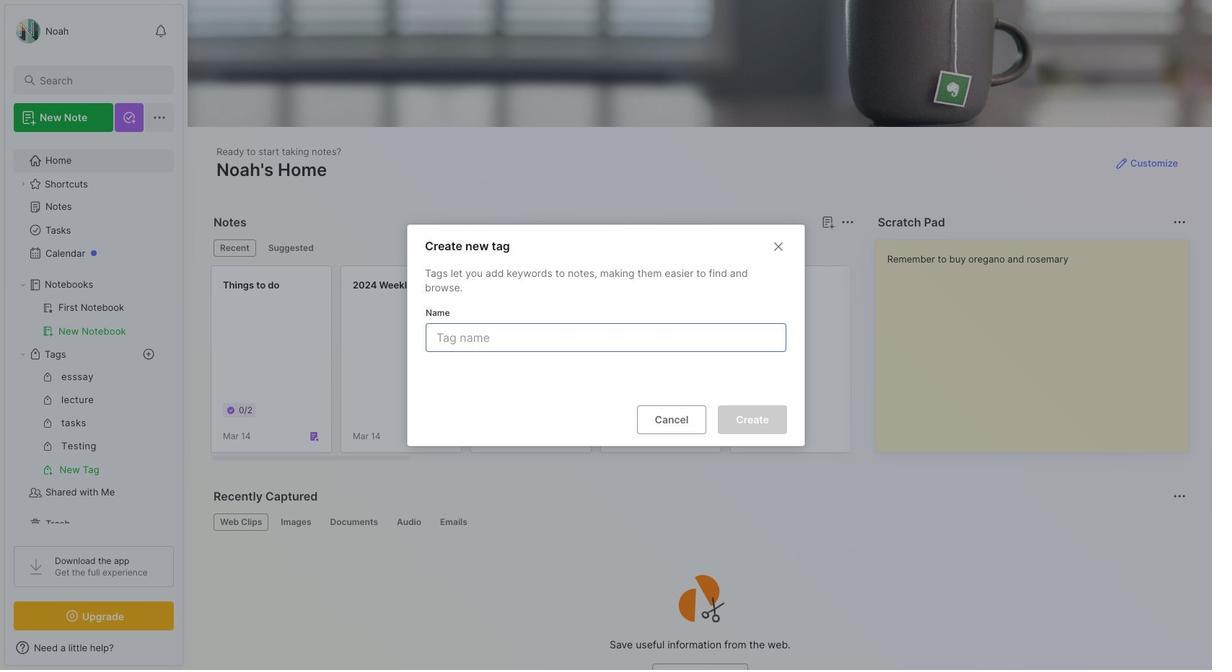 Task type: vqa. For each thing, say whether or not it's contained in the screenshot.
Expand Notebooks icon
yes



Task type: describe. For each thing, give the bounding box(es) containing it.
1 group from the top
[[14, 297, 165, 343]]

2 tab list from the top
[[214, 514, 1184, 531]]

main element
[[0, 0, 188, 670]]

2 group from the top
[[14, 366, 165, 481]]

expand notebooks image
[[19, 281, 27, 289]]

Search text field
[[40, 74, 161, 87]]



Task type: locate. For each thing, give the bounding box(es) containing it.
Start writing… text field
[[887, 240, 1188, 441]]

tree inside main element
[[5, 141, 183, 545]]

tab
[[214, 240, 256, 257], [262, 240, 320, 257], [214, 514, 269, 531], [274, 514, 318, 531], [324, 514, 385, 531], [390, 514, 428, 531], [434, 514, 474, 531]]

None search field
[[40, 71, 161, 89]]

tab list
[[214, 240, 852, 257], [214, 514, 1184, 531]]

Tag name text field
[[435, 323, 780, 351]]

1 vertical spatial group
[[14, 366, 165, 481]]

0 vertical spatial group
[[14, 297, 165, 343]]

row group
[[211, 266, 1212, 462]]

none search field inside main element
[[40, 71, 161, 89]]

1 vertical spatial tab list
[[214, 514, 1184, 531]]

expand tags image
[[19, 350, 27, 359]]

close image
[[770, 238, 787, 255]]

0 vertical spatial tab list
[[214, 240, 852, 257]]

group
[[14, 297, 165, 343], [14, 366, 165, 481]]

tree
[[5, 141, 183, 545]]

1 tab list from the top
[[214, 240, 852, 257]]



